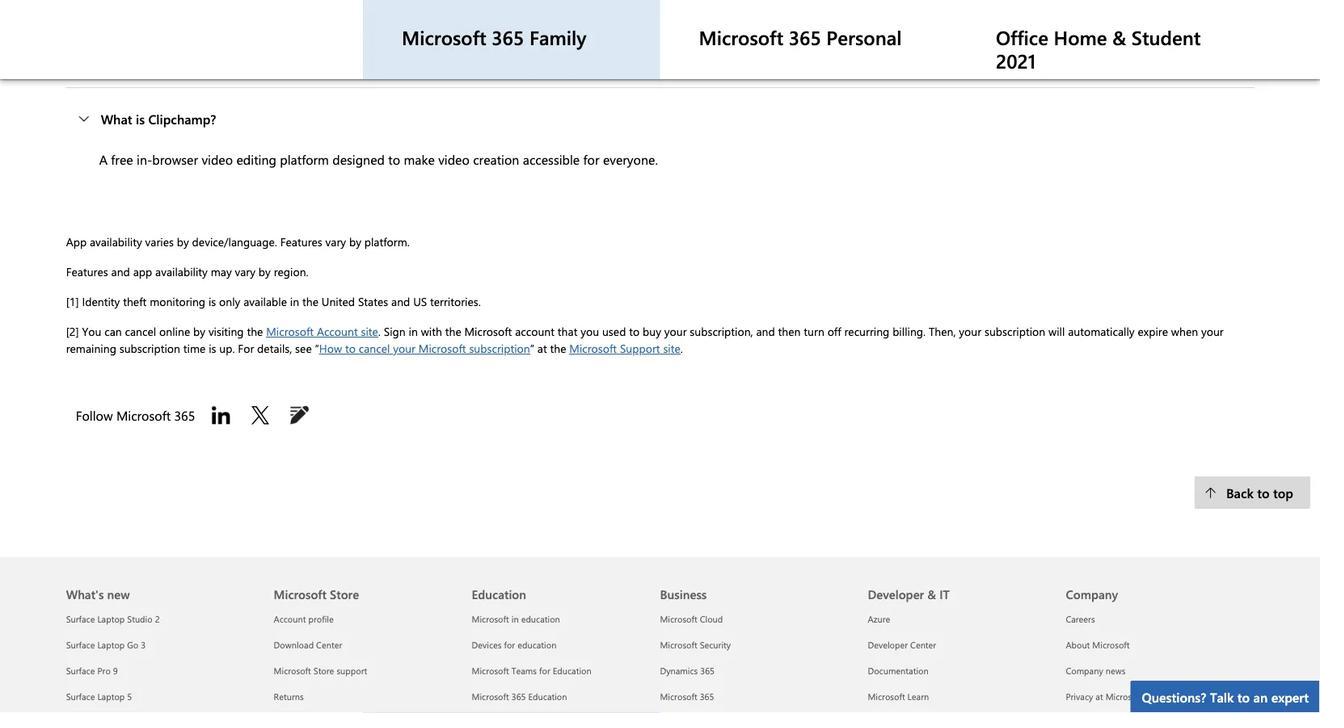Task type: describe. For each thing, give the bounding box(es) containing it.
5
[[127, 691, 132, 703]]

surface pro 9
[[66, 665, 118, 677]]

by left region.
[[259, 264, 271, 279]]

365 for dynamics 365
[[700, 665, 715, 677]]

in inside windows security, formerly known as windows defender security center, is built-in security on windows pcs to protect your device and data. windows security is pre-installed and automatically enabled. windows security includes microsoft defender antivirus software that protects your windows device and data against viruses, ransomware, trojans, and other malware unless non-microsoft antivirus software is active.
[[564, 0, 574, 15]]

the left united
[[302, 294, 318, 309]]

1 horizontal spatial subscription
[[469, 341, 530, 356]]

devices for education
[[472, 639, 556, 651]]

to inside . sign in with the microsoft account that you used to buy your subscription, and then turn off recurring billing. then, your subscription will automatically expire when your remaining subscription time is up. for details, see "
[[629, 324, 640, 339]]

buy
[[643, 324, 661, 339]]

and up viruses,
[[853, 0, 875, 15]]

microsoft down protect
[[699, 24, 783, 50]]

company for company
[[1066, 587, 1118, 603]]

everyone.
[[603, 150, 658, 168]]

1 horizontal spatial account
[[317, 324, 358, 339]]

. inside . sign in with the microsoft account that you used to buy your subscription, and then turn off recurring billing. then, your subscription will automatically expire when your remaining subscription time is up. for details, see "
[[378, 324, 381, 339]]

office home & student 2021
[[996, 24, 1201, 73]]

microsoft down with
[[419, 341, 466, 356]]

microsoft down center,
[[402, 24, 486, 50]]

microsoft in education
[[472, 613, 560, 625]]

microsoft down microsoft teams for education link
[[472, 691, 509, 703]]

in inside . sign in with the microsoft account that you used to buy your subscription, and then turn off recurring billing. then, your subscription will automatically expire when your remaining subscription time is up. for details, see "
[[409, 324, 418, 339]]

microsoft store support link
[[274, 665, 367, 677]]

1 horizontal spatial for
[[539, 665, 550, 677]]

microsoft down documentation link
[[868, 691, 905, 703]]

what is clipchamp?
[[101, 110, 216, 127]]

subscription,
[[690, 324, 753, 339]]

is left active.
[[205, 36, 213, 54]]

microsoft right unless
[[1170, 17, 1224, 34]]

expire
[[1138, 324, 1168, 339]]

surface pro 9 link
[[66, 665, 118, 677]]

includes
[[256, 17, 303, 34]]

developer for developer & it
[[868, 587, 924, 603]]

1 vertical spatial antivirus
[[99, 36, 149, 54]]

formerly
[[207, 0, 255, 15]]

1 horizontal spatial cancel
[[359, 341, 390, 356]]

support
[[337, 665, 367, 677]]

0 vertical spatial defender
[[372, 0, 424, 15]]

time
[[183, 341, 206, 356]]

microsoft down business in the bottom of the page
[[660, 613, 697, 625]]

the up 'for' on the top left of the page
[[247, 324, 263, 339]]

0 vertical spatial at
[[537, 341, 547, 356]]

as
[[300, 0, 312, 15]]

microsoft down the you
[[569, 341, 617, 356]]

what's new heading
[[66, 558, 254, 606]]

store for microsoft store support
[[313, 665, 334, 677]]

protects
[[552, 17, 599, 34]]

creation
[[473, 150, 519, 168]]

1 vertical spatial education
[[553, 665, 592, 677]]

to left top
[[1257, 484, 1270, 502]]

azure
[[868, 613, 890, 625]]

2021
[[996, 48, 1036, 73]]

and up unless
[[1102, 0, 1123, 15]]

at inside footer resource links element
[[1096, 691, 1103, 703]]

microsoft inside "heading"
[[274, 587, 327, 603]]

2 vertical spatial education
[[528, 691, 567, 703]]

windows down security,
[[151, 17, 204, 34]]

united
[[322, 294, 355, 309]]

back to top
[[1226, 484, 1293, 502]]

automatically inside . sign in with the microsoft account that you used to buy your subscription, and then turn off recurring billing. then, your subscription will automatically expire when your remaining subscription time is up. for details, see "
[[1068, 324, 1135, 339]]

data
[[753, 17, 778, 34]]

installed
[[1051, 0, 1098, 15]]

to right how
[[345, 341, 356, 356]]

student
[[1132, 24, 1201, 50]]

varies
[[145, 234, 174, 249]]

3
[[141, 639, 146, 651]]

app availability varies by device/language. features vary by platform.
[[66, 234, 410, 249]]

and inside . sign in with the microsoft account that you used to buy your subscription, and then turn off recurring billing. then, your subscription will automatically expire when your remaining subscription time is up. for details, see "
[[756, 324, 775, 339]]

microsoft 365 education
[[472, 691, 567, 703]]

dynamics 365
[[660, 665, 715, 677]]

microsoft 365
[[660, 691, 714, 703]]

company news
[[1066, 665, 1126, 677]]

microsoft down news
[[1106, 691, 1143, 703]]

security down the formerly
[[207, 17, 253, 34]]

devices for education link
[[472, 639, 556, 651]]

surface for surface laptop studio 2
[[66, 613, 95, 625]]

0 horizontal spatial for
[[504, 639, 515, 651]]

off
[[827, 324, 841, 339]]

theft
[[123, 294, 147, 309]]

used
[[602, 324, 626, 339]]

news
[[1106, 665, 1126, 677]]

questions? talk to an expert
[[1142, 689, 1309, 706]]

documentation link
[[868, 665, 929, 677]]

states
[[358, 294, 388, 309]]

accessible
[[523, 150, 580, 168]]

microsoft cloud link
[[660, 613, 723, 625]]

then,
[[929, 324, 956, 339]]

0 horizontal spatial features
[[66, 264, 108, 279]]

top
[[1273, 484, 1293, 502]]

laptop for go
[[97, 639, 125, 651]]

blog image
[[287, 403, 312, 428]]

surface for surface laptop 5
[[66, 691, 95, 703]]

0 horizontal spatial subscription
[[119, 341, 180, 356]]

windows right as
[[315, 0, 368, 15]]

and left other
[[993, 17, 1015, 34]]

0 horizontal spatial device
[[688, 17, 724, 34]]

microsoft down devices
[[472, 665, 509, 677]]

returns link
[[274, 691, 304, 703]]

go
[[127, 639, 138, 651]]

"
[[315, 341, 319, 356]]

support
[[620, 341, 660, 356]]

your down security
[[603, 17, 628, 34]]

enabled.
[[99, 17, 148, 34]]

cloud
[[700, 613, 723, 625]]

only
[[219, 294, 240, 309]]

center for microsoft
[[316, 639, 342, 651]]

by left 'platform.'
[[349, 234, 361, 249]]

0 horizontal spatial vary
[[235, 264, 255, 279]]

2 video from the left
[[438, 150, 470, 168]]

can
[[104, 324, 122, 339]]

identity
[[82, 294, 120, 309]]

with
[[421, 324, 442, 339]]

is left pre-
[[1015, 0, 1023, 15]]

microsoft 365 family
[[402, 24, 586, 50]]

is inside . sign in with the microsoft account that you used to buy your subscription, and then turn off recurring billing. then, your subscription will automatically expire when your remaining subscription time is up. for details, see "
[[209, 341, 216, 356]]

and left us at the left of page
[[391, 294, 410, 309]]

is inside dropdown button
[[136, 110, 145, 127]]

recurring
[[844, 324, 889, 339]]

surface laptop studio 2 link
[[66, 613, 160, 625]]

2 horizontal spatial for
[[583, 150, 599, 168]]

app
[[133, 264, 152, 279]]

region.
[[274, 264, 309, 279]]

turn
[[804, 324, 824, 339]]

privacy at microsoft link
[[1066, 691, 1143, 703]]

9
[[113, 665, 118, 677]]

expert
[[1271, 689, 1309, 706]]

microsoft in education link
[[472, 613, 560, 625]]

security left center,
[[428, 0, 473, 15]]

microsoft up devices
[[472, 613, 509, 625]]

surface laptop 5
[[66, 691, 132, 703]]

company for company news
[[1066, 665, 1103, 677]]

developer center link
[[868, 639, 936, 651]]

non-
[[1143, 17, 1170, 34]]

windows down on
[[632, 17, 684, 34]]

laptop for 5
[[97, 691, 125, 703]]

is left only
[[208, 294, 216, 309]]

microsoft down download
[[274, 665, 311, 677]]

and left "app"
[[111, 264, 130, 279]]

microsoft teams for education
[[472, 665, 592, 677]]

your up against
[[784, 0, 810, 15]]

company heading
[[1066, 558, 1244, 606]]

an
[[1253, 689, 1268, 706]]

remaining
[[66, 341, 116, 356]]

documentation
[[868, 665, 929, 677]]

that inside . sign in with the microsoft account that you used to buy your subscription, and then turn off recurring billing. then, your subscription will automatically expire when your remaining subscription time is up. for details, see "
[[558, 324, 577, 339]]

security inside footer resource links element
[[700, 639, 731, 651]]

account inside footer resource links element
[[274, 613, 306, 625]]

designed
[[332, 150, 385, 168]]

microsoft store heading
[[274, 558, 452, 606]]

known
[[258, 0, 296, 15]]

center for developer
[[910, 639, 936, 651]]

surface laptop go 3 link
[[66, 639, 146, 651]]

footer resource links element
[[0, 558, 1320, 714]]

microsoft security
[[660, 639, 731, 651]]

windows up ransomware,
[[910, 0, 962, 15]]

download center link
[[274, 639, 342, 651]]



Task type: vqa. For each thing, say whether or not it's contained in the screenshot.
'Save By Consolidating To Microsoft 365 E3' at the top of the page
no



Task type: locate. For each thing, give the bounding box(es) containing it.
2
[[155, 613, 160, 625]]

0 vertical spatial site
[[361, 324, 378, 339]]

4 surface from the top
[[66, 691, 95, 703]]

microsoft support site link
[[569, 341, 680, 356]]

. sign in with the microsoft account that you used to buy your subscription, and then turn off recurring billing. then, your subscription will automatically expire when your remaining subscription time is up. for details, see "
[[66, 324, 1224, 356]]

to inside windows security, formerly known as windows defender security center, is built-in security on windows pcs to protect your device and data. windows security is pre-installed and automatically enabled. windows security includes microsoft defender antivirus software that protects your windows device and data against viruses, ransomware, trojans, and other malware unless non-microsoft antivirus software is active.
[[724, 0, 736, 15]]

1 vertical spatial automatically
[[1068, 324, 1135, 339]]

is left "built-"
[[521, 0, 529, 15]]

1 horizontal spatial &
[[1112, 24, 1126, 50]]

developer center
[[868, 639, 936, 651]]

your right buy
[[664, 324, 687, 339]]

microsoft up the see
[[266, 324, 314, 339]]

company news link
[[1066, 665, 1126, 677]]

3 laptop from the top
[[97, 691, 125, 703]]

for right teams
[[539, 665, 550, 677]]

business heading
[[660, 558, 848, 606]]

windows
[[99, 0, 152, 15], [315, 0, 368, 15], [643, 0, 696, 15], [910, 0, 962, 15], [151, 17, 204, 34], [632, 17, 684, 34]]

the inside . sign in with the microsoft account that you used to buy your subscription, and then turn off recurring billing. then, your subscription will automatically expire when your remaining subscription time is up. for details, see "
[[445, 324, 461, 339]]

1 horizontal spatial video
[[438, 150, 470, 168]]

in up devices for education link
[[511, 613, 519, 625]]

1 horizontal spatial site
[[663, 341, 680, 356]]

2 surface from the top
[[66, 639, 95, 651]]

will
[[1048, 324, 1065, 339]]

windows security, formerly known as windows defender security center, is built-in security on windows pcs to protect your device and data. windows security is pre-installed and automatically enabled. windows security includes microsoft defender antivirus software that protects your windows device and data against viruses, ransomware, trojans, and other malware unless non-microsoft antivirus software is active.
[[99, 0, 1224, 54]]

education heading
[[472, 558, 650, 606]]

1 laptop from the top
[[97, 613, 125, 625]]

1 vertical spatial developer
[[868, 639, 908, 651]]

0 vertical spatial vary
[[325, 234, 346, 249]]

security,
[[155, 0, 203, 15]]

microsoft cloud
[[660, 613, 723, 625]]

about microsoft
[[1066, 639, 1130, 651]]

surface down what's
[[66, 613, 95, 625]]

0 vertical spatial software
[[474, 17, 523, 34]]

developer
[[868, 587, 924, 603], [868, 639, 908, 651]]

365 for microsoft 365 personal
[[789, 24, 821, 50]]

1 horizontal spatial at
[[1096, 691, 1103, 703]]

available
[[243, 294, 287, 309]]

"
[[530, 341, 534, 356]]

education for microsoft in education
[[521, 613, 560, 625]]

on
[[625, 0, 640, 15]]

your right when
[[1201, 324, 1224, 339]]

to inside dropdown button
[[1237, 689, 1250, 706]]

1 vertical spatial site
[[663, 341, 680, 356]]

365 down microsoft security
[[700, 665, 715, 677]]

subscription
[[985, 324, 1045, 339], [119, 341, 180, 356], [469, 341, 530, 356]]

2 developer from the top
[[868, 639, 908, 651]]

is right what
[[136, 110, 145, 127]]

0 vertical spatial company
[[1066, 587, 1118, 603]]

0 vertical spatial availability
[[90, 234, 142, 249]]

0 horizontal spatial antivirus
[[99, 36, 149, 54]]

surface left pro
[[66, 665, 95, 677]]

1 surface from the top
[[66, 613, 95, 625]]

0 horizontal spatial account
[[274, 613, 306, 625]]

1 vertical spatial software
[[152, 36, 201, 54]]

your down sign
[[393, 341, 415, 356]]

sign
[[384, 324, 406, 339]]

1 horizontal spatial center
[[910, 639, 936, 651]]

1 horizontal spatial antivirus
[[421, 17, 470, 34]]

1 center from the left
[[316, 639, 342, 651]]

0 vertical spatial developer
[[868, 587, 924, 603]]

surface laptop studio 2
[[66, 613, 160, 625]]

[2] you can cancel online by visiting the microsoft account site
[[66, 324, 378, 339]]

0 horizontal spatial &
[[927, 587, 936, 603]]

microsoft up dynamics
[[660, 639, 697, 651]]

platform.
[[364, 234, 410, 249]]

2 company from the top
[[1066, 665, 1103, 677]]

1 horizontal spatial that
[[558, 324, 577, 339]]

at right privacy at the right
[[1096, 691, 1103, 703]]

0 horizontal spatial site
[[361, 324, 378, 339]]

microsoft store
[[274, 587, 359, 603]]

0 vertical spatial laptop
[[97, 613, 125, 625]]

0 horizontal spatial at
[[537, 341, 547, 356]]

1 vertical spatial that
[[558, 324, 577, 339]]

microsoft right follow
[[116, 407, 171, 424]]

developer up azure link
[[868, 587, 924, 603]]

laptop down new
[[97, 613, 125, 625]]

0 horizontal spatial video
[[202, 150, 233, 168]]

the
[[302, 294, 318, 309], [247, 324, 263, 339], [445, 324, 461, 339], [550, 341, 566, 356]]

microsoft up account profile
[[274, 587, 327, 603]]

0 horizontal spatial that
[[526, 17, 549, 34]]

1 developer from the top
[[868, 587, 924, 603]]

what's
[[66, 587, 104, 603]]

what's new
[[66, 587, 130, 603]]

company up careers link
[[1066, 587, 1118, 603]]

center down the profile
[[316, 639, 342, 651]]

automatically up the non-
[[1127, 0, 1203, 15]]

0 vertical spatial cancel
[[125, 324, 156, 339]]

learn
[[907, 691, 929, 703]]

in right available
[[290, 294, 299, 309]]

site right support
[[663, 341, 680, 356]]

store for microsoft store
[[330, 587, 359, 603]]

1 vertical spatial defender
[[364, 17, 417, 34]]

pre-
[[1027, 0, 1051, 15]]

then
[[778, 324, 801, 339]]

365 for microsoft 365 family
[[492, 24, 524, 50]]

microsoft down dynamics
[[660, 691, 697, 703]]

developer & it heading
[[868, 558, 1046, 606]]

1 vertical spatial device
[[688, 17, 724, 34]]

and left data
[[728, 17, 749, 34]]

automatically right will
[[1068, 324, 1135, 339]]

microsoft up news
[[1092, 639, 1130, 651]]

careers link
[[1066, 613, 1095, 625]]

to left an
[[1237, 689, 1250, 706]]

by right varies
[[177, 234, 189, 249]]

microsoft account site link
[[266, 324, 378, 339]]

when
[[1171, 324, 1198, 339]]

company up privacy at the right
[[1066, 665, 1103, 677]]

1 horizontal spatial device
[[813, 0, 850, 15]]

company inside heading
[[1066, 587, 1118, 603]]

laptop left go
[[97, 639, 125, 651]]

your right then, at the right top
[[959, 324, 981, 339]]

0 vertical spatial account
[[317, 324, 358, 339]]

1 vertical spatial cancel
[[359, 341, 390, 356]]

for
[[583, 150, 599, 168], [504, 639, 515, 651], [539, 665, 550, 677]]

account profile
[[274, 613, 334, 625]]

pro
[[97, 665, 111, 677]]

0 vertical spatial features
[[280, 234, 322, 249]]

store left the support
[[313, 665, 334, 677]]

windows right on
[[643, 0, 696, 15]]

browser
[[152, 150, 198, 168]]

0 horizontal spatial center
[[316, 639, 342, 651]]

laptop for studio
[[97, 613, 125, 625]]

availability right the app
[[90, 234, 142, 249]]

microsoft 365 education link
[[472, 691, 567, 703]]

store up the profile
[[330, 587, 359, 603]]

& inside office home & student 2021
[[1112, 24, 1126, 50]]

devices
[[472, 639, 502, 651]]

account up download
[[274, 613, 306, 625]]

365 for microsoft 365
[[700, 691, 714, 703]]

surface for surface pro 9
[[66, 665, 95, 677]]

by up time
[[193, 324, 205, 339]]

[1] identity theft monitoring is only available in the united states and us territories.
[[66, 294, 481, 309]]

2 vertical spatial laptop
[[97, 691, 125, 703]]

vary right 'may'
[[235, 264, 255, 279]]

education up microsoft in education
[[472, 587, 526, 603]]

0 vertical spatial antivirus
[[421, 17, 470, 34]]

twitter image
[[247, 403, 273, 428]]

in left with
[[409, 324, 418, 339]]

1 vertical spatial for
[[504, 639, 515, 651]]

about
[[1066, 639, 1090, 651]]

account up how
[[317, 324, 358, 339]]

1 vertical spatial availability
[[155, 264, 208, 279]]

1 horizontal spatial availability
[[155, 264, 208, 279]]

it
[[939, 587, 950, 603]]

1 company from the top
[[1066, 587, 1118, 603]]

1 horizontal spatial vary
[[325, 234, 346, 249]]

0 vertical spatial device
[[813, 0, 850, 15]]

0 vertical spatial education
[[521, 613, 560, 625]]

1 video from the left
[[202, 150, 233, 168]]

0 vertical spatial for
[[583, 150, 599, 168]]

education up devices for education
[[521, 613, 560, 625]]

1 horizontal spatial .
[[680, 341, 683, 356]]

3 surface from the top
[[66, 665, 95, 677]]

privacy
[[1066, 691, 1093, 703]]

0 vertical spatial automatically
[[1127, 0, 1203, 15]]

subscription down online
[[119, 341, 180, 356]]

microsoft 365 personal
[[699, 24, 902, 50]]

video left editing
[[202, 150, 233, 168]]

center up documentation link
[[910, 639, 936, 651]]

visiting
[[208, 324, 244, 339]]

software down center,
[[474, 17, 523, 34]]

device up viruses,
[[813, 0, 850, 15]]

2 laptop from the top
[[97, 639, 125, 651]]

cancel down sign
[[359, 341, 390, 356]]

0 vertical spatial .
[[378, 324, 381, 339]]

1 vertical spatial account
[[274, 613, 306, 625]]

education inside heading
[[472, 587, 526, 603]]

the right "
[[550, 341, 566, 356]]

security
[[428, 0, 473, 15], [966, 0, 1011, 15], [207, 17, 253, 34], [700, 639, 731, 651]]

at
[[537, 341, 547, 356], [1096, 691, 1103, 703]]

1 vertical spatial vary
[[235, 264, 255, 279]]

microsoft down as
[[306, 17, 361, 34]]

1 vertical spatial at
[[1096, 691, 1103, 703]]

talk
[[1210, 689, 1234, 706]]

laptop left 5
[[97, 691, 125, 703]]

0 horizontal spatial cancel
[[125, 324, 156, 339]]

at right "
[[537, 341, 547, 356]]

free
[[111, 150, 133, 168]]

family
[[529, 24, 586, 50]]

365 down dynamics 365 link
[[700, 691, 714, 703]]

microsoft security link
[[660, 639, 731, 651]]

returns
[[274, 691, 304, 703]]

store inside "heading"
[[330, 587, 359, 603]]

to left buy
[[629, 324, 640, 339]]

that inside windows security, formerly known as windows defender security center, is built-in security on windows pcs to protect your device and data. windows security is pre-installed and automatically enabled. windows security includes microsoft defender antivirus software that protects your windows device and data against viruses, ransomware, trojans, and other malware unless non-microsoft antivirus software is active.
[[526, 17, 549, 34]]

in up protects
[[564, 0, 574, 15]]

azure link
[[868, 613, 890, 625]]

subscription down account
[[469, 341, 530, 356]]

0 horizontal spatial .
[[378, 324, 381, 339]]

1 vertical spatial education
[[517, 639, 556, 651]]

developer down azure link
[[868, 639, 908, 651]]

security up trojans,
[[966, 0, 1011, 15]]

0 vertical spatial education
[[472, 587, 526, 603]]

automatically inside windows security, formerly known as windows defender security center, is built-in security on windows pcs to protect your device and data. windows security is pre-installed and automatically enabled. windows security includes microsoft defender antivirus software that protects your windows device and data against viruses, ransomware, trojans, and other malware unless non-microsoft antivirus software is active.
[[1127, 0, 1203, 15]]

1 horizontal spatial software
[[474, 17, 523, 34]]

features down the app
[[66, 264, 108, 279]]

linkedin image
[[208, 403, 234, 428]]

follow
[[76, 407, 113, 424]]

. left sign
[[378, 324, 381, 339]]

microsoft inside . sign in with the microsoft account that you used to buy your subscription, and then turn off recurring billing. then, your subscription will automatically expire when your remaining subscription time is up. for details, see "
[[464, 324, 512, 339]]

1 vertical spatial laptop
[[97, 639, 125, 651]]

dynamics
[[660, 665, 698, 677]]

how
[[319, 341, 342, 356]]

1 horizontal spatial features
[[280, 234, 322, 249]]

windows up enabled.
[[99, 0, 152, 15]]

2 center from the left
[[910, 639, 936, 651]]

365 right data
[[789, 24, 821, 50]]

education for devices for education
[[517, 639, 556, 651]]

0 vertical spatial that
[[526, 17, 549, 34]]

and left then
[[756, 324, 775, 339]]

0 horizontal spatial availability
[[90, 234, 142, 249]]

[2]
[[66, 324, 79, 339]]

surface laptop 5 link
[[66, 691, 132, 703]]

other
[[1018, 17, 1049, 34]]

& left it
[[927, 587, 936, 603]]

how to cancel your microsoft subscription link
[[319, 341, 530, 356]]

account
[[515, 324, 555, 339]]

1 vertical spatial .
[[680, 341, 683, 356]]

that left the you
[[558, 324, 577, 339]]

0 horizontal spatial software
[[152, 36, 201, 54]]

1 vertical spatial store
[[313, 665, 334, 677]]

video right make
[[438, 150, 470, 168]]

1 vertical spatial company
[[1066, 665, 1103, 677]]

site
[[361, 324, 378, 339], [663, 341, 680, 356]]

1 vertical spatial features
[[66, 264, 108, 279]]

0 vertical spatial &
[[1112, 24, 1126, 50]]

for right devices
[[504, 639, 515, 651]]

dynamics 365 link
[[660, 665, 715, 677]]

developer inside developer & it heading
[[868, 587, 924, 603]]

questions?
[[1142, 689, 1206, 706]]

security
[[578, 0, 621, 15]]

2 horizontal spatial subscription
[[985, 324, 1045, 339]]

back to top link
[[1194, 477, 1310, 509]]

to left make
[[388, 150, 400, 168]]

developer & it
[[868, 587, 950, 603]]

for left everyone.
[[583, 150, 599, 168]]

business
[[660, 587, 707, 603]]

& inside developer & it heading
[[927, 587, 936, 603]]

studio
[[127, 613, 153, 625]]

active.
[[217, 36, 253, 54]]

online
[[159, 324, 190, 339]]

software down security,
[[152, 36, 201, 54]]

1 vertical spatial &
[[927, 587, 936, 603]]

2 vertical spatial for
[[539, 665, 550, 677]]

privacy at microsoft
[[1066, 691, 1143, 703]]

365 left linkedin image
[[174, 407, 195, 424]]

education right teams
[[553, 665, 592, 677]]

developer for developer center
[[868, 639, 908, 651]]

cancel right can
[[125, 324, 156, 339]]

office
[[996, 24, 1048, 50]]

365 for microsoft 365 education
[[511, 691, 526, 703]]

personal
[[826, 24, 902, 50]]

center
[[316, 639, 342, 651], [910, 639, 936, 651]]

trojans,
[[948, 17, 989, 34]]

education up microsoft teams for education
[[517, 639, 556, 651]]

you
[[581, 324, 599, 339]]

surface for surface laptop go 3
[[66, 639, 95, 651]]

monitoring
[[150, 294, 205, 309]]

security down cloud
[[700, 639, 731, 651]]

teams
[[511, 665, 537, 677]]

microsoft learn link
[[868, 691, 929, 703]]

0 vertical spatial store
[[330, 587, 359, 603]]



